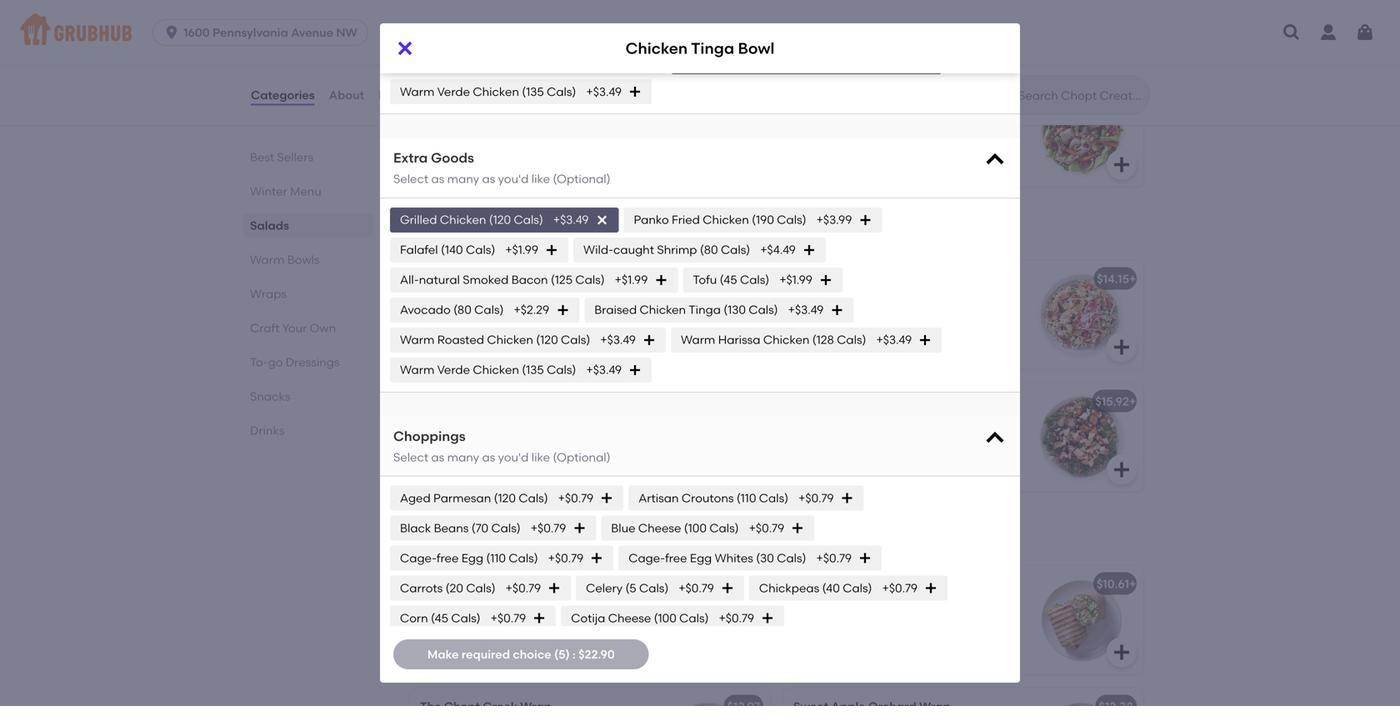 Task type: vqa. For each thing, say whether or not it's contained in the screenshot.
Jacksons #633 (84Th Ave/224Th St) icon
no



Task type: locate. For each thing, give the bounding box(es) containing it.
free down blue cheese (100 cals)
[[666, 551, 688, 565]]

2 (optional) from the top
[[553, 450, 611, 464]]

warm roasted chicken (120 cals) up cobb
[[400, 54, 591, 69]]

1 vertical spatial roasted
[[438, 333, 485, 347]]

0 vertical spatial wraps
[[250, 287, 287, 301]]

0 horizontal spatial jack
[[581, 0, 604, 4]]

marinated
[[501, 363, 561, 377]]

2 warm roasted chicken (120 cals) from the top
[[400, 333, 591, 347]]

chicken, inside "grilled chicken, avocado, all-natural smoked bacon, cage-free egg, blue cheese, grape tomatoes, romaine"
[[460, 113, 507, 127]]

tortilla down tinga,
[[495, 346, 532, 360]]

bowls down the salads
[[287, 253, 320, 267]]

red down fried
[[464, 24, 483, 38]]

2 select from the top
[[394, 450, 429, 464]]

choice inside your choice of base drizzled with mexican goddess and topped with braised chicken tinga, avocado, black beans, tortilla chips, scallions, cotija cheese, marinated kale
[[448, 295, 486, 309]]

1 vertical spatial pepper
[[794, 7, 835, 21]]

2 roasted from the top
[[438, 333, 485, 347]]

base
[[503, 295, 531, 309]]

warm bowls down the salads
[[250, 253, 320, 267]]

+$0.79 for celery (5 cals)
[[679, 581, 715, 595]]

red up spinach, at the top of the page
[[890, 130, 909, 144]]

panko up wild-caught shrimp (80 cals)
[[634, 213, 669, 227]]

(128 down avocado,
[[813, 54, 835, 69]]

1 warm harissa chicken (128 cals) from the top
[[681, 54, 867, 69]]

1 horizontal spatial wrap
[[890, 577, 922, 591]]

2 (128 from the top
[[813, 333, 835, 347]]

warm verde chicken (135 cals) up bacon, at the left top of page
[[400, 84, 577, 99]]

1 horizontal spatial $15.92
[[1096, 394, 1130, 408]]

+ for mexican caesar wrap image
[[1130, 577, 1137, 591]]

$10.61 +
[[724, 577, 763, 591], [1097, 577, 1137, 591]]

onions,
[[486, 24, 526, 38], [911, 130, 951, 144]]

+$0.79 for aged parmesan (120 cals)
[[558, 491, 594, 505]]

(100 down celery (5 cals)
[[654, 611, 677, 625]]

pickled
[[420, 24, 461, 38], [846, 130, 887, 144]]

0 vertical spatial red
[[464, 24, 483, 38]]

grilled up the 'falafel'
[[400, 213, 437, 227]]

goddess
[[471, 312, 521, 326]]

1 vertical spatial (135
[[522, 363, 544, 377]]

0 horizontal spatial +$1.99
[[506, 243, 539, 257]]

(135 up cage-
[[522, 84, 544, 99]]

1 vertical spatial aged
[[420, 604, 451, 618]]

aged up &
[[420, 604, 451, 618]]

kale down "scallions,"
[[564, 363, 587, 377]]

select down extra
[[394, 172, 429, 186]]

chickpeas (40 cals)
[[760, 581, 873, 595]]

+$0.79 for cage-free egg (110 cals)
[[548, 551, 584, 565]]

chips, inside your choice of base drizzled with mexican goddess and topped with braised chicken tinga, avocado, black beans, tortilla chips, scallions, cotija cheese, marinated kale
[[534, 346, 568, 360]]

corn, inside avocado, grape tomatoes, corn, pepper jack cheese, crispy shallots, romaine
[[948, 0, 976, 4]]

natural inside "grilled chicken, avocado, all-natural smoked bacon, cage-free egg, blue cheese, grape tomatoes, romaine"
[[584, 113, 625, 127]]

warm harissa chicken (128 cals) down avocado,
[[681, 54, 867, 69]]

0 horizontal spatial chips,
[[534, 346, 568, 360]]

(110 right croutons
[[737, 491, 757, 505]]

1 horizontal spatial wraps
[[407, 526, 464, 548]]

cage- for cage-free egg whites (30 cals)
[[629, 551, 666, 565]]

0 vertical spatial avocado,
[[510, 113, 563, 127]]

+$1.99 for tofu (45 cals)
[[780, 273, 813, 287]]

cals)
[[561, 54, 591, 69], [837, 54, 867, 69], [547, 84, 577, 99], [514, 213, 544, 227], [777, 213, 807, 227], [466, 243, 496, 257], [721, 243, 751, 257], [576, 273, 605, 287], [740, 273, 770, 287], [475, 303, 504, 317], [749, 303, 779, 317], [561, 333, 591, 347], [837, 333, 867, 347], [547, 363, 577, 377], [519, 491, 548, 505], [760, 491, 789, 505], [492, 521, 521, 535], [710, 521, 739, 535], [509, 551, 538, 565], [777, 551, 807, 565], [466, 581, 496, 595], [640, 581, 669, 595], [843, 581, 873, 595], [451, 611, 481, 625], [680, 611, 709, 625]]

you'd inside extra goods select as many as you'd like (optional)
[[498, 172, 529, 186]]

tortilla inside cotija cheese, jalapeño peppers, tortilla chips, romaine
[[794, 617, 830, 632]]

(5)
[[555, 647, 570, 662]]

as down goods
[[432, 172, 445, 186]]

+$3.99
[[817, 213, 853, 227]]

corn,
[[948, 0, 976, 4], [467, 7, 495, 21]]

choice left of
[[448, 295, 486, 309]]

warm down avocado
[[400, 333, 435, 347]]

kale left &
[[420, 621, 444, 635]]

(100 down croutons
[[684, 521, 707, 535]]

chicken, inside grilled chicken, carrots, roasted broccoli, pickled red onions, roasted almonds, spinach, romaine
[[834, 113, 881, 127]]

kale
[[564, 363, 587, 377], [420, 621, 444, 635]]

onions, inside panko fried chicken, pepper jack cheese, corn, grape tomatoes, pickled red onions, carrots, romaine
[[486, 24, 526, 38]]

main navigation navigation
[[0, 0, 1401, 65]]

free for cage-free egg (110 cals)
[[437, 551, 459, 565]]

tinga,
[[512, 329, 545, 343]]

wild-
[[584, 243, 614, 257]]

(100 for cotija cheese (100 cals)
[[654, 611, 677, 625]]

panko left fried
[[420, 0, 455, 4]]

0 horizontal spatial caesar
[[448, 580, 490, 594]]

0 horizontal spatial $15.92 +
[[723, 272, 763, 286]]

mexican inside your choice of base drizzled with mexican goddess and topped with braised chicken tinga, avocado, black beans, tortilla chips, scallions, cotija cheese, marinated kale
[[420, 312, 468, 326]]

many inside the choppings select as many as you'd like (optional)
[[448, 450, 480, 464]]

(120 down and
[[536, 333, 558, 347]]

+$0.79 for chickpeas (40 cals)
[[883, 581, 918, 595]]

wrap up aged parmesan, artisan croutons, kale & romaine
[[493, 580, 525, 594]]

1600 pennsylvania avenue nw
[[184, 25, 358, 40]]

cheese
[[639, 521, 682, 535], [609, 611, 652, 625]]

carrots, inside panko fried chicken, pepper jack cheese, corn, grape tomatoes, pickled red onions, carrots, romaine
[[529, 24, 572, 38]]

2 verde from the top
[[437, 363, 470, 377]]

0 vertical spatial tinga
[[691, 39, 735, 57]]

topped
[[549, 312, 591, 326]]

2 like from the top
[[532, 450, 550, 464]]

1 cage- from the left
[[400, 551, 437, 565]]

cotija for cotija cheese, jalapeño peppers, tortilla chips, romaine
[[794, 601, 828, 615]]

chicken tinga bowl image
[[645, 260, 771, 369]]

2 warm verde chicken (135 cals) from the top
[[400, 363, 577, 377]]

cheese,
[[420, 7, 464, 21], [864, 7, 908, 21], [420, 147, 464, 161], [455, 363, 499, 377], [831, 601, 875, 615]]

egg for whites
[[690, 551, 712, 565]]

almonds,
[[794, 147, 846, 161]]

1600 pennsylvania avenue nw button
[[153, 19, 375, 46]]

pickled inside grilled chicken, carrots, roasted broccoli, pickled red onions, roasted almonds, spinach, romaine
[[846, 130, 887, 144]]

romaine inside aged parmesan, artisan croutons, kale & romaine
[[458, 621, 505, 635]]

0 vertical spatial chicken tinga bowl
[[626, 39, 775, 57]]

1 vertical spatial your
[[282, 321, 307, 335]]

cheese, down smoked
[[420, 147, 464, 161]]

0 vertical spatial (135
[[522, 84, 544, 99]]

aged up black on the bottom
[[400, 491, 431, 505]]

1 horizontal spatial onions,
[[911, 130, 951, 144]]

many down goods
[[448, 172, 480, 186]]

carrots, up spinach, at the top of the page
[[884, 113, 927, 127]]

as
[[432, 172, 445, 186], [482, 172, 496, 186], [432, 450, 445, 464], [482, 450, 496, 464]]

1 vertical spatial (80
[[454, 303, 472, 317]]

0 vertical spatial pepper
[[537, 0, 578, 4]]

many down the choppings
[[448, 450, 480, 464]]

1 $10.61 + from the left
[[724, 577, 763, 591]]

crispy chicken ranch salad image
[[645, 0, 771, 64]]

verde down black
[[437, 363, 470, 377]]

cotija down chickpeas (40 cals)
[[794, 601, 828, 615]]

0 horizontal spatial (100
[[654, 611, 677, 625]]

0 horizontal spatial $10.61
[[724, 577, 756, 591]]

corn, down fried
[[467, 7, 495, 21]]

best left sellers
[[250, 150, 275, 164]]

verde
[[437, 84, 470, 99], [437, 363, 470, 377]]

1 horizontal spatial caesar
[[845, 577, 887, 591]]

+$3.49
[[601, 54, 636, 69], [587, 84, 622, 99], [554, 213, 589, 227], [789, 303, 824, 317], [601, 333, 636, 347], [877, 333, 912, 347], [587, 363, 622, 377]]

chinese chicken bowl image
[[645, 383, 771, 491]]

(128 up blissful
[[813, 333, 835, 347]]

tinga
[[691, 39, 735, 57], [470, 272, 503, 286], [689, 303, 721, 317]]

(optional)
[[553, 172, 611, 186], [553, 450, 611, 464]]

1 horizontal spatial chips,
[[833, 617, 866, 632]]

1 horizontal spatial tortilla
[[794, 617, 830, 632]]

with up topped
[[579, 295, 603, 309]]

1 vertical spatial (128
[[813, 333, 835, 347]]

1 vertical spatial jack
[[838, 7, 862, 21]]

cheese down (5 at the bottom of page
[[609, 611, 652, 625]]

pickled inside panko fried chicken, pepper jack cheese, corn, grape tomatoes, pickled red onions, carrots, romaine
[[420, 24, 461, 38]]

panko inside panko fried chicken, pepper jack cheese, corn, grape tomatoes, pickled red onions, carrots, romaine
[[420, 0, 455, 4]]

(45 right corn
[[431, 611, 449, 625]]

you'd up aged parmesan (120 cals)
[[498, 450, 529, 464]]

black beans (70 cals)
[[400, 521, 521, 535]]

sweet apple orchard wrap image
[[1019, 688, 1144, 706]]

categories button
[[250, 65, 316, 125]]

warm harissa chicken (128 cals)
[[681, 54, 867, 69], [681, 333, 867, 347]]

grilled
[[420, 113, 457, 127], [794, 113, 831, 127], [400, 213, 437, 227]]

1 horizontal spatial $15.92 +
[[1096, 394, 1137, 408]]

(45 right the tofu
[[720, 273, 738, 287]]

caesar right '(40'
[[845, 577, 887, 591]]

+ for mediterranean tahini bowl image
[[1130, 272, 1137, 286]]

0 horizontal spatial free
[[437, 551, 459, 565]]

bacon
[[512, 273, 548, 287]]

0 vertical spatial warm bowls
[[407, 221, 516, 243]]

croutons,
[[560, 604, 613, 618]]

1 roasted from the top
[[438, 54, 485, 69]]

0 vertical spatial corn,
[[948, 0, 976, 4]]

1 vertical spatial grape
[[498, 7, 532, 21]]

0 horizontal spatial kale
[[420, 621, 444, 635]]

1 vertical spatial $15.92
[[1096, 394, 1130, 408]]

+$0.79
[[558, 491, 594, 505], [799, 491, 834, 505], [531, 521, 566, 535], [749, 521, 785, 535], [548, 551, 584, 565], [817, 551, 852, 565], [506, 581, 541, 595], [679, 581, 715, 595], [883, 581, 918, 595], [491, 611, 526, 625], [719, 611, 755, 625]]

harissa up classic cobb salad image
[[719, 54, 761, 69]]

(110 right seller
[[487, 551, 506, 565]]

+
[[756, 272, 763, 286], [1130, 272, 1137, 286], [756, 394, 763, 408], [1130, 394, 1137, 408], [756, 577, 763, 591], [1130, 577, 1137, 591]]

0 vertical spatial you'd
[[498, 172, 529, 186]]

2 many from the top
[[448, 450, 480, 464]]

1 like from the top
[[532, 172, 550, 186]]

chicken, up spinach, at the top of the page
[[834, 113, 881, 127]]

0 horizontal spatial mexican
[[420, 312, 468, 326]]

chicken, inside panko fried chicken, pepper jack cheese, corn, grape tomatoes, pickled red onions, carrots, romaine
[[487, 0, 534, 4]]

caesar down seller
[[448, 580, 490, 594]]

cotija for cotija cheese (100 cals)
[[571, 611, 606, 625]]

shrimp
[[657, 243, 698, 257]]

1 horizontal spatial jack
[[838, 7, 862, 21]]

1 vertical spatial corn,
[[467, 7, 495, 21]]

warm up reviews
[[400, 54, 435, 69]]

blissful harvest bowl image
[[1019, 383, 1144, 491]]

grilled chicken, carrots, roasted broccoli, pickled red onions, roasted almonds, spinach, romaine
[[794, 113, 998, 161]]

tomatoes,
[[887, 0, 945, 4], [535, 7, 593, 21], [504, 147, 561, 161]]

tomatoes, inside "grilled chicken, avocado, all-natural smoked bacon, cage-free egg, blue cheese, grape tomatoes, romaine"
[[504, 147, 561, 161]]

0 horizontal spatial panko
[[420, 0, 455, 4]]

1 egg from the left
[[462, 551, 484, 565]]

pickled down fried
[[420, 24, 461, 38]]

0 vertical spatial best
[[250, 150, 275, 164]]

select inside the choppings select as many as you'd like (optional)
[[394, 450, 429, 464]]

avocado,
[[794, 0, 847, 4]]

select down the choppings
[[394, 450, 429, 464]]

2 cage- from the left
[[629, 551, 666, 565]]

romaine
[[575, 24, 622, 38], [794, 24, 841, 38], [564, 147, 611, 161], [900, 147, 947, 161], [869, 617, 916, 632], [458, 621, 505, 635]]

all-
[[400, 273, 419, 287]]

$15.92 + for blissful harvest bowl image
[[1096, 394, 1137, 408]]

your inside your choice of base drizzled with mexican goddess and topped with braised chicken tinga, avocado, black beans, tortilla chips, scallions, cotija cheese, marinated kale
[[420, 295, 445, 309]]

0 vertical spatial chips,
[[534, 346, 568, 360]]

warm down the salads
[[250, 253, 285, 267]]

bowls up falafel (140 cals)
[[464, 221, 516, 243]]

svg image inside the 1600 pennsylvania avenue nw button
[[164, 24, 180, 41]]

verde up smoked
[[437, 84, 470, 99]]

santa fe salad image
[[1019, 0, 1144, 64]]

$15.92 for chicken tinga bowl image
[[723, 272, 756, 286]]

(70
[[472, 521, 489, 535]]

best up kale
[[430, 560, 452, 572]]

0 vertical spatial cheese
[[639, 521, 682, 535]]

1 vertical spatial (optional)
[[553, 450, 611, 464]]

0 horizontal spatial your
[[282, 321, 307, 335]]

cage- up (5 at the bottom of page
[[629, 551, 666, 565]]

chicken, for broccoli,
[[834, 113, 881, 127]]

scallions,
[[570, 346, 622, 360]]

1 horizontal spatial (80
[[700, 243, 719, 257]]

warm harissa chicken (128 cals) down (130
[[681, 333, 867, 347]]

0 vertical spatial choice
[[448, 295, 486, 309]]

best for best sellers
[[250, 150, 275, 164]]

1 $10.61 from the left
[[724, 577, 756, 591]]

2 horizontal spatial +$1.99
[[780, 273, 813, 287]]

cage- down black on the bottom
[[400, 551, 437, 565]]

sellers
[[277, 150, 314, 164]]

(optional) inside the choppings select as many as you'd like (optional)
[[553, 450, 611, 464]]

chips, up marinated
[[534, 346, 568, 360]]

cheese, inside avocado, grape tomatoes, corn, pepper jack cheese, crispy shallots, romaine
[[864, 7, 908, 21]]

chicken, up bacon, at the left top of page
[[460, 113, 507, 127]]

tomatoes, inside panko fried chicken, pepper jack cheese, corn, grape tomatoes, pickled red onions, carrots, romaine
[[535, 7, 593, 21]]

caesar
[[845, 577, 887, 591], [448, 580, 490, 594]]

free down all-
[[544, 130, 566, 144]]

drinks
[[250, 424, 285, 438]]

panko
[[420, 0, 455, 4], [634, 213, 669, 227]]

svg image inside the main navigation 'navigation'
[[1283, 23, 1303, 43]]

cage-
[[400, 551, 437, 565], [629, 551, 666, 565]]

wrap for mexican caesar wrap
[[890, 577, 922, 591]]

onions, inside grilled chicken, carrots, roasted broccoli, pickled red onions, roasted almonds, spinach, romaine
[[911, 130, 951, 144]]

carrots, up "salad"
[[529, 24, 572, 38]]

1 vertical spatial kale
[[420, 621, 444, 635]]

extra
[[394, 150, 428, 166]]

make
[[428, 647, 459, 662]]

roasted up the "classic cobb salad"
[[438, 54, 485, 69]]

1 vertical spatial warm harissa chicken (128 cals)
[[681, 333, 867, 347]]

0 horizontal spatial egg
[[462, 551, 484, 565]]

1 vertical spatial warm roasted chicken (120 cals)
[[400, 333, 591, 347]]

grape right avocado,
[[850, 0, 884, 4]]

chicken, right fried
[[487, 0, 534, 4]]

celery
[[586, 581, 623, 595]]

1 horizontal spatial cage-
[[629, 551, 666, 565]]

1 vertical spatial carrots,
[[884, 113, 927, 127]]

1 vertical spatial warm verde chicken (135 cals)
[[400, 363, 577, 377]]

grilled inside "grilled chicken, avocado, all-natural smoked bacon, cage-free egg, blue cheese, grape tomatoes, romaine"
[[420, 113, 457, 127]]

avocado, down topped
[[548, 329, 601, 343]]

0 vertical spatial mexican
[[420, 312, 468, 326]]

2 horizontal spatial free
[[666, 551, 688, 565]]

like down cage-
[[532, 172, 550, 186]]

1 warm verde chicken (135 cals) from the top
[[400, 84, 577, 99]]

1 vertical spatial many
[[448, 450, 480, 464]]

like up aged parmesan (120 cals)
[[532, 450, 550, 464]]

romaine inside cotija cheese, jalapeño peppers, tortilla chips, romaine
[[869, 617, 916, 632]]

0 vertical spatial kale
[[564, 363, 587, 377]]

1 many from the top
[[448, 172, 480, 186]]

0 horizontal spatial wraps
[[250, 287, 287, 301]]

choice left (5)
[[513, 647, 552, 662]]

kale inside your choice of base drizzled with mexican goddess and topped with braised chicken tinga, avocado, black beans, tortilla chips, scallions, cotija cheese, marinated kale
[[564, 363, 587, 377]]

mediterranean tahini bowl image
[[1019, 260, 1144, 369]]

(120 right parmesan at the bottom of the page
[[494, 491, 516, 505]]

bacon,
[[468, 130, 507, 144]]

0 horizontal spatial onions,
[[486, 24, 526, 38]]

wrap up jalapeño
[[890, 577, 922, 591]]

1 vertical spatial tomatoes,
[[535, 7, 593, 21]]

1 vertical spatial cheese
[[609, 611, 652, 625]]

cheese, inside your choice of base drizzled with mexican goddess and topped with braised chicken tinga, avocado, black beans, tortilla chips, scallions, cotija cheese, marinated kale
[[455, 363, 499, 377]]

cheese down artisan
[[639, 521, 682, 535]]

grilled inside grilled chicken, carrots, roasted broccoli, pickled red onions, roasted almonds, spinach, romaine
[[794, 113, 831, 127]]

2 you'd from the top
[[498, 450, 529, 464]]

+$0.79 for artisan croutons (110 cals)
[[799, 491, 834, 505]]

1 vertical spatial choice
[[513, 647, 552, 662]]

1 vertical spatial (100
[[654, 611, 677, 625]]

romaine inside avocado, grape tomatoes, corn, pepper jack cheese, crispy shallots, romaine
[[794, 24, 841, 38]]

1 vertical spatial avocado,
[[548, 329, 601, 343]]

0 vertical spatial many
[[448, 172, 480, 186]]

pepper inside panko fried chicken, pepper jack cheese, corn, grape tomatoes, pickled red onions, carrots, romaine
[[537, 0, 578, 4]]

warm
[[400, 54, 435, 69], [681, 54, 716, 69], [400, 84, 435, 99], [407, 221, 460, 243], [250, 253, 285, 267], [400, 333, 435, 347], [681, 333, 716, 347], [400, 363, 435, 377]]

panko fried chicken (190 cals)
[[634, 213, 807, 227]]

(45 for tofu
[[720, 273, 738, 287]]

1 horizontal spatial egg
[[690, 551, 712, 565]]

warm bowls
[[407, 221, 516, 243], [250, 253, 320, 267]]

cheese, down mexican caesar wrap
[[831, 601, 875, 615]]

1 vertical spatial pickled
[[846, 130, 887, 144]]

0 horizontal spatial wrap
[[493, 580, 525, 594]]

+$1.99 down caught
[[615, 273, 648, 287]]

panko for panko fried chicken, pepper jack cheese, corn, grape tomatoes, pickled red onions, carrots, romaine
[[420, 0, 455, 4]]

+$1.99 up bacon
[[506, 243, 539, 257]]

with up "scallions,"
[[594, 312, 617, 326]]

0 horizontal spatial cage-
[[400, 551, 437, 565]]

svg image
[[1283, 23, 1303, 43], [739, 32, 759, 52], [395, 38, 415, 58], [643, 55, 656, 68], [984, 148, 1007, 172], [643, 333, 656, 347], [919, 333, 932, 347], [1112, 337, 1132, 357], [1112, 460, 1132, 480], [841, 492, 854, 505], [573, 522, 586, 535], [859, 552, 872, 565], [548, 582, 561, 595], [1112, 642, 1132, 662]]

svg image
[[1356, 23, 1376, 43], [164, 24, 180, 41], [629, 85, 642, 98], [1112, 155, 1132, 175], [596, 213, 609, 227], [859, 213, 873, 227], [545, 243, 559, 257], [803, 243, 816, 257], [655, 273, 668, 287], [820, 273, 833, 287], [556, 303, 570, 317], [831, 303, 844, 317], [739, 337, 759, 357], [629, 363, 642, 377], [984, 427, 1007, 450], [739, 460, 759, 480], [601, 492, 614, 505], [792, 522, 805, 535], [591, 552, 604, 565], [721, 582, 735, 595], [925, 582, 938, 595], [533, 612, 546, 625], [761, 612, 775, 625]]

grape up "salad"
[[498, 7, 532, 21]]

kale inside aged parmesan, artisan croutons, kale & romaine
[[420, 621, 444, 635]]

1 (135 from the top
[[522, 84, 544, 99]]

(135 down tinga,
[[522, 363, 544, 377]]

0 horizontal spatial corn,
[[467, 7, 495, 21]]

cotija
[[420, 363, 452, 377]]

1 you'd from the top
[[498, 172, 529, 186]]

natural
[[584, 113, 625, 127], [419, 273, 460, 287]]

select inside extra goods select as many as you'd like (optional)
[[394, 172, 429, 186]]

0 horizontal spatial chicken tinga bowl
[[420, 272, 533, 286]]

2 egg from the left
[[690, 551, 712, 565]]

cotija
[[794, 601, 828, 615], [571, 611, 606, 625]]

0 vertical spatial jack
[[581, 0, 604, 4]]

(125
[[551, 273, 573, 287]]

(80 up the tofu
[[700, 243, 719, 257]]

2 harissa from the top
[[719, 333, 761, 347]]

0 vertical spatial (110
[[737, 491, 757, 505]]

free up carrots (20 cals)
[[437, 551, 459, 565]]

1 horizontal spatial (100
[[684, 521, 707, 535]]

bowls
[[464, 221, 516, 243], [287, 253, 320, 267]]

1 warm roasted chicken (120 cals) from the top
[[400, 54, 591, 69]]

peppers,
[[930, 601, 980, 615]]

1 select from the top
[[394, 172, 429, 186]]

0 vertical spatial $15.92
[[723, 272, 756, 286]]

+$0.79 for corn (45 cals)
[[491, 611, 526, 625]]

(110
[[737, 491, 757, 505], [487, 551, 506, 565]]

avocado,
[[510, 113, 563, 127], [548, 329, 601, 343]]

craft your own
[[250, 321, 336, 335]]

chips,
[[534, 346, 568, 360], [833, 617, 866, 632]]

pickled up spinach, at the top of the page
[[846, 130, 887, 144]]

1 vertical spatial roasted
[[954, 130, 998, 144]]

shallots,
[[947, 7, 993, 21]]

panko for panko fried chicken (190 cals)
[[634, 213, 669, 227]]

1 horizontal spatial best
[[430, 560, 452, 572]]

0 horizontal spatial tortilla
[[495, 346, 532, 360]]

black
[[420, 346, 452, 360]]

+$1.99 down +$4.49 at the right
[[780, 273, 813, 287]]

0 vertical spatial $15.92 +
[[723, 272, 763, 286]]

harissa
[[719, 54, 761, 69], [719, 333, 761, 347]]

0 vertical spatial warm harissa chicken (128 cals)
[[681, 54, 867, 69]]

warm up classic cobb salad image
[[681, 54, 716, 69]]

1 horizontal spatial pickled
[[846, 130, 887, 144]]

you'd down "grilled chicken, avocado, all-natural smoked bacon, cage-free egg, blue cheese, grape tomatoes, romaine"
[[498, 172, 529, 186]]

fried
[[458, 0, 484, 4]]

kale caesar wrap image
[[645, 566, 771, 674]]

chips, down '(40'
[[833, 617, 866, 632]]

grilled up broccoli,
[[794, 113, 831, 127]]

aged inside aged parmesan, artisan croutons, kale & romaine
[[420, 604, 451, 618]]

mediterranean tahini bowl
[[794, 272, 946, 286]]

1 (optional) from the top
[[553, 172, 611, 186]]

your up braised in the left top of the page
[[420, 295, 445, 309]]

1 vertical spatial best
[[430, 560, 452, 572]]

cheese, down beans,
[[455, 363, 499, 377]]

cheese for blue
[[639, 521, 682, 535]]

1 vertical spatial mexican
[[794, 577, 842, 591]]

cotija inside cotija cheese, jalapeño peppers, tortilla chips, romaine
[[794, 601, 828, 615]]

1 horizontal spatial $10.61
[[1097, 577, 1130, 591]]

egg left whites at right bottom
[[690, 551, 712, 565]]

warm verde chicken (135 cals) down beans,
[[400, 363, 577, 377]]

1 horizontal spatial pepper
[[794, 7, 835, 21]]

romaine inside "grilled chicken, avocado, all-natural smoked bacon, cage-free egg, blue cheese, grape tomatoes, romaine"
[[564, 147, 611, 161]]

0 horizontal spatial (110
[[487, 551, 506, 565]]

1 vertical spatial like
[[532, 450, 550, 464]]

1 (128 from the top
[[813, 54, 835, 69]]

own
[[310, 321, 336, 335]]

grilled up smoked
[[420, 113, 457, 127]]

warm bowls up the (140
[[407, 221, 516, 243]]

corn, up the shallots,
[[948, 0, 976, 4]]

0 vertical spatial warm roasted chicken (120 cals)
[[400, 54, 591, 69]]

(80 left of
[[454, 303, 472, 317]]

corn, inside panko fried chicken, pepper jack cheese, corn, grape tomatoes, pickled red onions, carrots, romaine
[[467, 7, 495, 21]]

croutons
[[682, 491, 734, 505]]

1 horizontal spatial red
[[890, 130, 909, 144]]

jack inside panko fried chicken, pepper jack cheese, corn, grape tomatoes, pickled red onions, carrots, romaine
[[581, 0, 604, 4]]

cotija down celery
[[571, 611, 606, 625]]

(100
[[684, 521, 707, 535], [654, 611, 677, 625]]

panko fried chicken, pepper jack cheese, corn, grape tomatoes, pickled red onions, carrots, romaine
[[420, 0, 622, 38]]

$15.92 for blissful harvest bowl image
[[1096, 394, 1130, 408]]

your left own
[[282, 321, 307, 335]]

0 vertical spatial onions,
[[486, 24, 526, 38]]

&
[[446, 621, 455, 635]]

0 vertical spatial natural
[[584, 113, 625, 127]]

0 horizontal spatial carrots,
[[529, 24, 572, 38]]

make required choice (5) : $22.90
[[428, 647, 615, 662]]

carrots, inside grilled chicken, carrots, roasted broccoli, pickled red onions, roasted almonds, spinach, romaine
[[884, 113, 927, 127]]



Task type: describe. For each thing, give the bounding box(es) containing it.
chinese chicken bowl
[[420, 394, 547, 408]]

1 horizontal spatial mexican
[[794, 577, 842, 591]]

2 (135 from the top
[[522, 363, 544, 377]]

(190
[[752, 213, 775, 227]]

egg for (110
[[462, 551, 484, 565]]

tomatoes, inside avocado, grape tomatoes, corn, pepper jack cheese, crispy shallots, romaine
[[887, 0, 945, 4]]

caesar for cheese,
[[845, 577, 887, 591]]

2 vertical spatial tinga
[[689, 303, 721, 317]]

(40
[[823, 581, 840, 595]]

go
[[268, 355, 283, 369]]

artisan
[[518, 604, 557, 618]]

$14.15 for $14.15 +
[[1098, 272, 1130, 286]]

aged parmesan (120 cals)
[[400, 491, 548, 505]]

artisan croutons (110 cals)
[[639, 491, 789, 505]]

fried
[[672, 213, 700, 227]]

1 vertical spatial tinga
[[470, 272, 503, 286]]

romaine inside grilled chicken, carrots, roasted broccoli, pickled red onions, roasted almonds, spinach, romaine
[[900, 147, 947, 161]]

cage-
[[510, 130, 544, 144]]

aged for aged parmesan, artisan croutons, kale & romaine
[[420, 604, 451, 618]]

black
[[400, 521, 431, 535]]

reviews
[[379, 88, 425, 102]]

falafel (140 cals)
[[400, 243, 496, 257]]

0 horizontal spatial (80
[[454, 303, 472, 317]]

like inside extra goods select as many as you'd like (optional)
[[532, 172, 550, 186]]

+$0.79 for carrots (20 cals)
[[506, 581, 541, 595]]

beans
[[434, 521, 469, 535]]

grilled for grilled chicken (120 cals)
[[400, 213, 437, 227]]

1 vertical spatial with
[[594, 312, 617, 326]]

aged for aged parmesan (120 cals)
[[400, 491, 431, 505]]

2 $10.61 + from the left
[[1097, 577, 1137, 591]]

warm down braised chicken tinga (130 cals)
[[681, 333, 716, 347]]

cheese, inside "grilled chicken, avocado, all-natural smoked bacon, cage-free egg, blue cheese, grape tomatoes, romaine"
[[420, 147, 464, 161]]

avenue
[[291, 25, 334, 40]]

choppings
[[394, 428, 466, 444]]

winter
[[250, 184, 288, 198]]

wild-caught shrimp (80 cals)
[[584, 243, 751, 257]]

+ for chicken tinga bowl image
[[756, 272, 763, 286]]

0 vertical spatial with
[[579, 295, 603, 309]]

blue
[[597, 130, 622, 144]]

$22.90
[[579, 647, 615, 662]]

1 horizontal spatial warm bowls
[[407, 221, 516, 243]]

$14.15 +
[[1098, 272, 1137, 286]]

(120 down panko fried chicken, pepper jack cheese, corn, grape tomatoes, pickled red onions, carrots, romaine
[[536, 54, 558, 69]]

sesame ginger chicken salad image
[[1019, 78, 1144, 186]]

blissful harvest bowl
[[794, 394, 911, 408]]

nw
[[336, 25, 358, 40]]

grape inside panko fried chicken, pepper jack cheese, corn, grape tomatoes, pickled red onions, carrots, romaine
[[498, 7, 532, 21]]

drizzled
[[533, 295, 577, 309]]

(20
[[446, 581, 464, 595]]

avocado, grape tomatoes, corn, pepper jack cheese, crispy shallots, romaine button
[[784, 0, 1144, 64]]

menu
[[290, 184, 322, 198]]

:
[[573, 647, 576, 662]]

as up aged parmesan (120 cals)
[[482, 450, 496, 464]]

(45 for corn
[[431, 611, 449, 625]]

+$0.79 for cage-free egg whites (30 cals)
[[817, 551, 852, 565]]

dressings
[[286, 355, 340, 369]]

+ for blissful harvest bowl image
[[1130, 394, 1137, 408]]

0 vertical spatial roasted
[[930, 113, 973, 127]]

avocado, inside "grilled chicken, avocado, all-natural smoked bacon, cage-free egg, blue cheese, grape tomatoes, romaine"
[[510, 113, 563, 127]]

cheese for cotija
[[609, 611, 652, 625]]

avocado, grape tomatoes, corn, pepper jack cheese, crispy shallots, romaine
[[794, 0, 993, 38]]

2 warm harissa chicken (128 cals) from the top
[[681, 333, 867, 347]]

+$1.99 for falafel (140 cals)
[[506, 243, 539, 257]]

avocado (80 cals)
[[400, 303, 504, 317]]

jalapeño
[[877, 601, 927, 615]]

whites
[[715, 551, 754, 565]]

cotija cheese, jalapeño peppers, tortilla chips, romaine
[[794, 601, 980, 632]]

classic
[[420, 89, 462, 103]]

free for cage-free egg whites (30 cals)
[[666, 551, 688, 565]]

smoked
[[420, 130, 465, 144]]

cotija cheese (100 cals)
[[571, 611, 709, 625]]

many inside extra goods select as many as you'd like (optional)
[[448, 172, 480, 186]]

red inside panko fried chicken, pepper jack cheese, corn, grape tomatoes, pickled red onions, carrots, romaine
[[464, 24, 483, 38]]

+$0.79 for black beans (70 cals)
[[531, 521, 566, 535]]

red inside grilled chicken, carrots, roasted broccoli, pickled red onions, roasted almonds, spinach, romaine
[[890, 130, 909, 144]]

1 horizontal spatial choice
[[513, 647, 552, 662]]

1 harissa from the top
[[719, 54, 761, 69]]

avocado, inside your choice of base drizzled with mexican goddess and topped with braised chicken tinga, avocado, black beans, tortilla chips, scallions, cotija cheese, marinated kale
[[548, 329, 601, 343]]

all-natural smoked bacon (125 cals)
[[400, 273, 605, 287]]

kale caesar wrap
[[420, 580, 525, 594]]

grilled for grilled chicken, carrots, roasted broccoli, pickled red onions, roasted almonds, spinach, romaine
[[794, 113, 831, 127]]

extra goods select as many as you'd like (optional)
[[394, 150, 611, 186]]

2 $10.61 from the left
[[1097, 577, 1130, 591]]

1 vertical spatial natural
[[419, 273, 460, 287]]

(140
[[441, 243, 463, 257]]

grilled chicken (120 cals)
[[400, 213, 544, 227]]

+$1.99 for all-natural smoked bacon (125 cals)
[[615, 273, 648, 287]]

as down bacon, at the left top of page
[[482, 172, 496, 186]]

romaine inside panko fried chicken, pepper jack cheese, corn, grape tomatoes, pickled red onions, carrots, romaine
[[575, 24, 622, 38]]

jack inside avocado, grape tomatoes, corn, pepper jack cheese, crispy shallots, romaine
[[838, 7, 862, 21]]

like inside the choppings select as many as you'd like (optional)
[[532, 450, 550, 464]]

+$2.29
[[514, 303, 550, 317]]

caught
[[614, 243, 655, 257]]

+$0.79 for cotija cheese (100 cals)
[[719, 611, 755, 625]]

tortilla inside your choice of base drizzled with mexican goddess and topped with braised chicken tinga, avocado, black beans, tortilla chips, scallions, cotija cheese, marinated kale
[[495, 346, 532, 360]]

mexican caesar wrap image
[[1019, 566, 1144, 674]]

your choice of base drizzled with mexican goddess and topped with braised chicken tinga, avocado, black beans, tortilla chips, scallions, cotija cheese, marinated kale
[[420, 295, 622, 377]]

(130
[[724, 303, 746, 317]]

parmesan
[[434, 491, 491, 505]]

cage- for cage-free egg (110 cals)
[[400, 551, 437, 565]]

grape inside avocado, grape tomatoes, corn, pepper jack cheese, crispy shallots, romaine
[[850, 0, 884, 4]]

0 horizontal spatial warm bowls
[[250, 253, 320, 267]]

egg,
[[569, 130, 594, 144]]

all-
[[566, 113, 584, 127]]

artisan
[[639, 491, 679, 505]]

falafel
[[400, 243, 438, 257]]

chicken
[[466, 329, 510, 343]]

cage-free egg (110 cals)
[[400, 551, 538, 565]]

celery (5 cals)
[[586, 581, 669, 595]]

$14.15 for $14.15
[[1102, 89, 1134, 103]]

(120 down extra goods select as many as you'd like (optional)
[[489, 213, 511, 227]]

corn
[[400, 611, 428, 625]]

(optional) inside extra goods select as many as you'd like (optional)
[[553, 172, 611, 186]]

chickpeas
[[760, 581, 820, 595]]

tahini
[[882, 272, 916, 286]]

1 horizontal spatial (110
[[737, 491, 757, 505]]

$15.33 +
[[722, 394, 763, 408]]

chinese
[[420, 394, 467, 408]]

1 horizontal spatial bowls
[[464, 221, 516, 243]]

cheese, inside cotija cheese, jalapeño peppers, tortilla chips, romaine
[[831, 601, 875, 615]]

caesar for parmesan,
[[448, 580, 490, 594]]

cheese, inside panko fried chicken, pepper jack cheese, corn, grape tomatoes, pickled red onions, carrots, romaine
[[420, 7, 464, 21]]

pepper inside avocado, grape tomatoes, corn, pepper jack cheese, crispy shallots, romaine
[[794, 7, 835, 21]]

classic cobb salad image
[[645, 78, 771, 186]]

wrap for kale caesar wrap
[[493, 580, 525, 594]]

1 verde from the top
[[437, 84, 470, 99]]

1600
[[184, 25, 210, 40]]

harvest
[[836, 394, 881, 408]]

(100 for blue cheese (100 cals)
[[684, 521, 707, 535]]

$15.92 + for chicken tinga bowl image
[[723, 272, 763, 286]]

$15.33
[[722, 394, 756, 408]]

cage-free egg whites (30 cals)
[[629, 551, 807, 565]]

warm up the 'falafel'
[[407, 221, 460, 243]]

carrots (20 cals)
[[400, 581, 496, 595]]

pennsylvania
[[213, 25, 288, 40]]

braised
[[595, 303, 637, 317]]

grilled for grilled chicken, avocado, all-natural smoked bacon, cage-free egg, blue cheese, grape tomatoes, romaine
[[420, 113, 457, 127]]

best for best seller
[[430, 560, 452, 572]]

grilled chicken, avocado, all-natural smoked bacon, cage-free egg, blue cheese, grape tomatoes, romaine
[[420, 113, 625, 161]]

+$0.79 for blue cheese (100 cals)
[[749, 521, 785, 535]]

panko fried chicken, pepper jack cheese, corn, grape tomatoes, pickled red onions, carrots, romaine button
[[410, 0, 771, 64]]

warm up smoked
[[400, 84, 435, 99]]

classic cobb salad
[[420, 89, 533, 103]]

chips, inside cotija cheese, jalapeño peppers, tortilla chips, romaine
[[833, 617, 866, 632]]

chicken, for natural
[[460, 113, 507, 127]]

0 vertical spatial (80
[[700, 243, 719, 257]]

mediterranean
[[794, 272, 879, 286]]

as down the choppings
[[432, 450, 445, 464]]

spinach,
[[849, 147, 897, 161]]

warm down black
[[400, 363, 435, 377]]

to-
[[250, 355, 268, 369]]

Search Chopt Creative Salad Co. search field
[[1017, 88, 1145, 103]]

choppings select as many as you'd like (optional)
[[394, 428, 611, 464]]

tofu (45 cals)
[[693, 273, 770, 287]]

corn (45 cals)
[[400, 611, 481, 625]]

the chopt greek wrap image
[[645, 688, 771, 706]]

to-go dressings
[[250, 355, 340, 369]]

blue cheese (100 cals)
[[612, 521, 739, 535]]

reviews button
[[378, 65, 426, 125]]

free inside "grilled chicken, avocado, all-natural smoked bacon, cage-free egg, blue cheese, grape tomatoes, romaine"
[[544, 130, 566, 144]]

parmesan,
[[454, 604, 515, 618]]

best seller
[[430, 560, 481, 572]]

braised chicken tinga (130 cals)
[[595, 303, 779, 317]]

of
[[489, 295, 500, 309]]

(5
[[626, 581, 637, 595]]

blissful
[[794, 394, 834, 408]]

0 horizontal spatial bowls
[[287, 253, 320, 267]]

grape inside "grilled chicken, avocado, all-natural smoked bacon, cage-free egg, blue cheese, grape tomatoes, romaine"
[[467, 147, 501, 161]]

avocado
[[400, 303, 451, 317]]

you'd inside the choppings select as many as you'd like (optional)
[[498, 450, 529, 464]]



